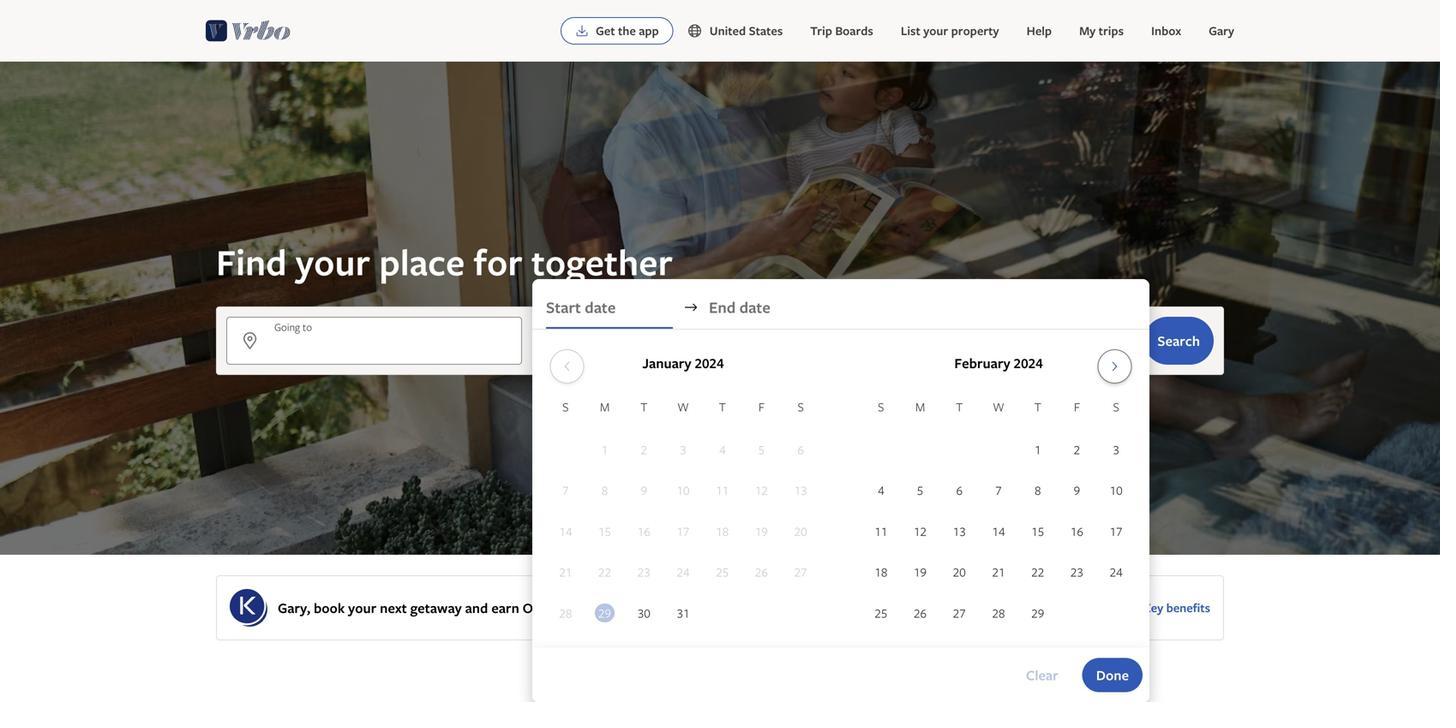 Task type: locate. For each thing, give the bounding box(es) containing it.
25 inside "button"
[[874, 605, 887, 622]]

2 inside the "january 2024" element
[[641, 442, 647, 458]]

2 w from the left
[[993, 399, 1004, 415]]

1 horizontal spatial w
[[993, 399, 1004, 415]]

2 10 from the left
[[1110, 483, 1122, 499]]

19 right 18 button
[[914, 565, 927, 581]]

1 15 from the left
[[598, 524, 611, 540]]

27 left 18 button
[[794, 565, 807, 581]]

2 29 from the left
[[1031, 605, 1044, 622]]

0 horizontal spatial 4
[[719, 442, 725, 458]]

29 right 28 button
[[1031, 605, 1044, 622]]

1 17 from the left
[[677, 524, 689, 540]]

14 up onekeycash
[[559, 524, 572, 540]]

12
[[755, 483, 768, 499], [914, 524, 927, 540]]

23 right 22 button at the right of page
[[1070, 565, 1083, 581]]

0 horizontal spatial 24
[[677, 565, 689, 581]]

29 left can
[[598, 605, 611, 622]]

previous month image
[[557, 360, 577, 374]]

2 1 from the left
[[1034, 442, 1041, 458]]

14 right '13' button on the right bottom
[[992, 524, 1005, 540]]

1 horizontal spatial date
[[739, 297, 770, 318]]

0 horizontal spatial 20
[[794, 524, 807, 540]]

19 up expedia,
[[755, 524, 768, 540]]

2024
[[695, 354, 724, 373], [1014, 354, 1043, 373]]

f for february 2024
[[1074, 399, 1080, 415]]

1 horizontal spatial 17
[[1110, 524, 1122, 540]]

2 14 from the left
[[992, 524, 1005, 540]]

gary
[[1209, 23, 1234, 39]]

1 m from the left
[[600, 399, 610, 415]]

0 horizontal spatial 15
[[598, 524, 611, 540]]

1 23 from the left
[[637, 565, 650, 581]]

t down january 2024
[[719, 399, 726, 415]]

1 2024 from the left
[[695, 354, 724, 373]]

4
[[719, 442, 725, 458], [878, 483, 884, 499]]

1 7 from the left
[[562, 483, 569, 499]]

2 28 from the left
[[992, 605, 1005, 622]]

15
[[598, 524, 611, 540], [1031, 524, 1044, 540]]

0 horizontal spatial w
[[677, 399, 689, 415]]

30
[[637, 605, 650, 622]]

done
[[1096, 667, 1129, 685]]

2 f from the left
[[1074, 399, 1080, 415]]

25 up vrbo,
[[716, 565, 729, 581]]

0 horizontal spatial 16
[[637, 524, 650, 540]]

13 inside the "january 2024" element
[[794, 483, 807, 499]]

1 horizontal spatial 7
[[995, 483, 1002, 499]]

0 horizontal spatial 11
[[716, 483, 729, 499]]

1 horizontal spatial m
[[915, 399, 925, 415]]

18 left 19 button in the bottom right of the page
[[874, 565, 887, 581]]

1 vertical spatial 6
[[956, 483, 962, 499]]

27 inside 27 button
[[953, 605, 966, 622]]

application containing january 2024
[[546, 343, 1136, 635]]

21 inside button
[[992, 565, 1005, 581]]

1 3 from the left
[[680, 442, 686, 458]]

0 vertical spatial 27
[[794, 565, 807, 581]]

19 inside the "january 2024" element
[[755, 524, 768, 540]]

0 horizontal spatial 23
[[637, 565, 650, 581]]

search
[[1158, 332, 1200, 351]]

done button
[[1082, 659, 1142, 693]]

0 horizontal spatial and
[[465, 599, 488, 618]]

w
[[677, 399, 689, 415], [993, 399, 1004, 415]]

14 inside the "january 2024" element
[[559, 524, 572, 540]]

3
[[680, 442, 686, 458], [1113, 442, 1119, 458]]

2
[[641, 442, 647, 458], [1074, 442, 1080, 458]]

1 22 from the left
[[598, 565, 611, 581]]

9 button
[[1057, 471, 1096, 510]]

1 9 from the left
[[641, 483, 647, 499]]

vrbo,
[[700, 599, 733, 618]]

1 horizontal spatial 13
[[953, 524, 966, 540]]

21 inside the "january 2024" element
[[559, 565, 572, 581]]

1 horizontal spatial 26
[[914, 605, 927, 622]]

1 and from the left
[[465, 599, 488, 618]]

2 3 from the left
[[1113, 442, 1119, 458]]

2 m from the left
[[915, 399, 925, 415]]

22 inside 22 button
[[1031, 565, 1044, 581]]

1 horizontal spatial 19
[[914, 565, 927, 581]]

24
[[677, 565, 689, 581], [1110, 565, 1122, 581]]

1 vertical spatial 27
[[953, 605, 966, 622]]

your for find
[[296, 238, 370, 287]]

6
[[797, 442, 804, 458], [956, 483, 962, 499]]

1 vertical spatial 12
[[914, 524, 927, 540]]

16 inside the "january 2024" element
[[637, 524, 650, 540]]

23
[[637, 565, 650, 581], [1070, 565, 1083, 581]]

w inside february 2024 element
[[993, 399, 1004, 415]]

21 button
[[979, 553, 1018, 592]]

1 horizontal spatial 18
[[874, 565, 887, 581]]

17 right 16 button
[[1110, 524, 1122, 540]]

18 button
[[861, 553, 900, 592]]

m inside the "january 2024" element
[[600, 399, 610, 415]]

8 inside the "january 2024" element
[[601, 483, 608, 499]]

1 vertical spatial 26
[[914, 605, 927, 622]]

0 horizontal spatial 28
[[559, 605, 572, 622]]

1 horizontal spatial 10
[[1110, 483, 1122, 499]]

your inside "wizard" region
[[296, 238, 370, 287]]

16
[[637, 524, 650, 540], [1070, 524, 1083, 540]]

get
[[596, 23, 615, 39]]

1 2 from the left
[[641, 442, 647, 458]]

0 horizontal spatial 18
[[716, 524, 729, 540]]

t down january
[[640, 399, 647, 415]]

21 right 20 button
[[992, 565, 1005, 581]]

w down february 2024
[[993, 399, 1004, 415]]

14 inside button
[[992, 524, 1005, 540]]

application inside "wizard" region
[[546, 343, 1136, 635]]

0 horizontal spatial 10
[[677, 483, 689, 499]]

1 horizontal spatial 21
[[992, 565, 1005, 581]]

1 horizontal spatial 12
[[914, 524, 927, 540]]

20
[[794, 524, 807, 540], [953, 565, 966, 581]]

m inside february 2024 element
[[915, 399, 925, 415]]

6 button
[[940, 471, 979, 510]]

and
[[465, 599, 488, 618], [792, 599, 815, 618]]

27
[[794, 565, 807, 581], [953, 605, 966, 622]]

2024 right february
[[1014, 354, 1043, 373]]

list
[[901, 23, 920, 39]]

and left earn
[[465, 599, 488, 618]]

28 right 27 button
[[992, 605, 1005, 622]]

0 vertical spatial 12
[[755, 483, 768, 499]]

1 s from the left
[[562, 399, 569, 415]]

0 horizontal spatial 13
[[794, 483, 807, 499]]

0 vertical spatial 26
[[755, 565, 768, 581]]

31
[[677, 605, 689, 622]]

t up 1 button
[[1034, 399, 1041, 415]]

20 inside the "january 2024" element
[[794, 524, 807, 540]]

7
[[562, 483, 569, 499], [995, 483, 1002, 499]]

1 8 from the left
[[601, 483, 608, 499]]

15 up 'you'
[[598, 524, 611, 540]]

25 left "26" button
[[874, 605, 887, 622]]

0 horizontal spatial 3
[[680, 442, 686, 458]]

2 21 from the left
[[992, 565, 1005, 581]]

4 button
[[861, 471, 900, 510]]

1 horizontal spatial 3
[[1113, 442, 1119, 458]]

15 right 14 button
[[1031, 524, 1044, 540]]

2 2 from the left
[[1074, 442, 1080, 458]]

1 horizontal spatial 23
[[1070, 565, 1083, 581]]

1 horizontal spatial 25
[[874, 605, 887, 622]]

m
[[600, 399, 610, 415], [915, 399, 925, 415]]

0 horizontal spatial 25
[[716, 565, 729, 581]]

2 15 from the left
[[1031, 524, 1044, 540]]

2 22 from the left
[[1031, 565, 1044, 581]]

24 up on
[[677, 565, 689, 581]]

0 horizontal spatial 27
[[794, 565, 807, 581]]

1 w from the left
[[677, 399, 689, 415]]

22 right 21 button
[[1031, 565, 1044, 581]]

22 up 'you'
[[598, 565, 611, 581]]

1 horizontal spatial 8
[[1034, 483, 1041, 499]]

1 vertical spatial 11
[[874, 524, 887, 540]]

date inside button
[[585, 297, 616, 318]]

14
[[559, 524, 572, 540], [992, 524, 1005, 540]]

0 vertical spatial 4
[[719, 442, 725, 458]]

find your place for together main content
[[0, 62, 1440, 703]]

0 horizontal spatial 22
[[598, 565, 611, 581]]

s
[[562, 399, 569, 415], [797, 399, 804, 415], [878, 399, 884, 415], [1113, 399, 1119, 415]]

2 17 from the left
[[1110, 524, 1122, 540]]

1 horizontal spatial 11
[[874, 524, 887, 540]]

0 horizontal spatial 26
[[755, 565, 768, 581]]

0 vertical spatial 6
[[797, 442, 804, 458]]

0 horizontal spatial date
[[585, 297, 616, 318]]

1 horizontal spatial 4
[[878, 483, 884, 499]]

1 horizontal spatial 22
[[1031, 565, 1044, 581]]

26 right 25 "button" at the right
[[914, 605, 927, 622]]

1 horizontal spatial 6
[[956, 483, 962, 499]]

0 vertical spatial 13
[[794, 483, 807, 499]]

16 up can
[[637, 524, 650, 540]]

f inside the "january 2024" element
[[758, 399, 764, 415]]

1 horizontal spatial 5
[[917, 483, 923, 499]]

27 inside the "january 2024" element
[[794, 565, 807, 581]]

1 horizontal spatial 2024
[[1014, 354, 1043, 373]]

18
[[716, 524, 729, 540], [874, 565, 887, 581]]

0 vertical spatial 18
[[716, 524, 729, 540]]

3 t from the left
[[956, 399, 963, 415]]

28 left today "element"
[[559, 605, 572, 622]]

11
[[716, 483, 729, 499], [874, 524, 887, 540]]

4 s from the left
[[1113, 399, 1119, 415]]

25
[[716, 565, 729, 581], [874, 605, 887, 622]]

t down february
[[956, 399, 963, 415]]

0 horizontal spatial 12
[[755, 483, 768, 499]]

1 1 from the left
[[601, 442, 608, 458]]

your
[[923, 23, 948, 39], [296, 238, 370, 287], [348, 599, 377, 618]]

1 vertical spatial 4
[[878, 483, 884, 499]]

28
[[559, 605, 572, 622], [992, 605, 1005, 622]]

24 inside 'button'
[[1110, 565, 1122, 581]]

0 vertical spatial 20
[[794, 524, 807, 540]]

26 up expedia,
[[755, 565, 768, 581]]

10 inside button
[[1110, 483, 1122, 499]]

w down january 2024
[[677, 399, 689, 415]]

0 horizontal spatial 5
[[758, 442, 765, 458]]

one key blue tier image
[[230, 590, 267, 627]]

0 horizontal spatial 29
[[598, 605, 611, 622]]

0 vertical spatial your
[[923, 23, 948, 39]]

1 21 from the left
[[559, 565, 572, 581]]

and right expedia,
[[792, 599, 815, 618]]

0 horizontal spatial f
[[758, 399, 764, 415]]

your right list
[[923, 23, 948, 39]]

your right find
[[296, 238, 370, 287]]

25 inside the "january 2024" element
[[716, 565, 729, 581]]

29 inside button
[[1031, 605, 1044, 622]]

date right 'end'
[[739, 297, 770, 318]]

29
[[598, 605, 611, 622], [1031, 605, 1044, 622]]

1 horizontal spatial 27
[[953, 605, 966, 622]]

2 9 from the left
[[1074, 483, 1080, 499]]

8 button
[[1018, 471, 1057, 510]]

0 horizontal spatial 9
[[641, 483, 647, 499]]

0 horizontal spatial 17
[[677, 524, 689, 540]]

find
[[216, 238, 287, 287]]

1 vertical spatial your
[[296, 238, 370, 287]]

13 left 4 button
[[794, 483, 807, 499]]

5
[[758, 442, 765, 458], [917, 483, 923, 499]]

application
[[546, 343, 1136, 635]]

21
[[559, 565, 572, 581], [992, 565, 1005, 581]]

1 vertical spatial 19
[[914, 565, 927, 581]]

2 8 from the left
[[1034, 483, 1041, 499]]

30 button
[[624, 594, 663, 633]]

0 horizontal spatial m
[[600, 399, 610, 415]]

next month image
[[1104, 360, 1125, 374]]

2024 right january
[[695, 354, 724, 373]]

20 left 11 button
[[794, 524, 807, 540]]

find your place for together
[[216, 238, 673, 287]]

6 inside the "january 2024" element
[[797, 442, 804, 458]]

12 inside button
[[914, 524, 927, 540]]

date for start date
[[585, 297, 616, 318]]

0 vertical spatial 25
[[716, 565, 729, 581]]

2 24 from the left
[[1110, 565, 1122, 581]]

1 horizontal spatial 14
[[992, 524, 1005, 540]]

for
[[474, 238, 523, 287]]

1 f from the left
[[758, 399, 764, 415]]

small image
[[687, 23, 710, 39]]

next
[[380, 599, 407, 618]]

13 right 12 button
[[953, 524, 966, 540]]

17 up on
[[677, 524, 689, 540]]

0 vertical spatial 11
[[716, 483, 729, 499]]

end
[[709, 297, 736, 318]]

2 16 from the left
[[1070, 524, 1083, 540]]

23 inside the "january 2024" element
[[637, 565, 650, 581]]

date inside button
[[739, 297, 770, 318]]

4 inside button
[[878, 483, 884, 499]]

13 button
[[940, 512, 979, 551]]

1 horizontal spatial 1
[[1034, 442, 1041, 458]]

february 2024 element
[[861, 398, 1136, 635]]

trip boards
[[810, 23, 873, 39]]

w for january
[[677, 399, 689, 415]]

0 horizontal spatial 2
[[641, 442, 647, 458]]

13 inside button
[[953, 524, 966, 540]]

your inside list your property link
[[923, 23, 948, 39]]

0 vertical spatial 19
[[755, 524, 768, 540]]

0 horizontal spatial 14
[[559, 524, 572, 540]]

23 inside button
[[1070, 565, 1083, 581]]

1 10 from the left
[[677, 483, 689, 499]]

1 vertical spatial 20
[[953, 565, 966, 581]]

1 date from the left
[[585, 297, 616, 318]]

your left next
[[348, 599, 377, 618]]

13
[[794, 483, 807, 499], [953, 524, 966, 540]]

1 14 from the left
[[559, 524, 572, 540]]

1 horizontal spatial and
[[792, 599, 815, 618]]

18 up vrbo,
[[716, 524, 729, 540]]

0 horizontal spatial 21
[[559, 565, 572, 581]]

1 vertical spatial 18
[[874, 565, 887, 581]]

united states button
[[674, 14, 797, 48]]

1 horizontal spatial 29
[[1031, 605, 1044, 622]]

date right the 'start'
[[585, 297, 616, 318]]

0 horizontal spatial 1
[[601, 442, 608, 458]]

0 vertical spatial 5
[[758, 442, 765, 458]]

2 2024 from the left
[[1014, 354, 1043, 373]]

24 up one
[[1110, 565, 1122, 581]]

16 right 15 button
[[1070, 524, 1083, 540]]

w inside the "january 2024" element
[[677, 399, 689, 415]]

2 7 from the left
[[995, 483, 1002, 499]]

3 inside the "january 2024" element
[[680, 442, 686, 458]]

0 horizontal spatial 2024
[[695, 354, 724, 373]]

28 inside button
[[992, 605, 1005, 622]]

0 horizontal spatial 7
[[562, 483, 569, 499]]

1 28 from the left
[[559, 605, 572, 622]]

2 23 from the left
[[1070, 565, 1083, 581]]

1 horizontal spatial 9
[[1074, 483, 1080, 499]]

1 vertical spatial 5
[[917, 483, 923, 499]]

1 vertical spatial 25
[[874, 605, 887, 622]]

27 right "26" button
[[953, 605, 966, 622]]

7 inside the "january 2024" element
[[562, 483, 569, 499]]

20 right 19 button in the bottom right of the page
[[953, 565, 966, 581]]

1 horizontal spatial 24
[[1110, 565, 1122, 581]]

11 inside the "january 2024" element
[[716, 483, 729, 499]]

one
[[1118, 600, 1141, 617]]

10 button
[[1096, 471, 1136, 510]]

1 vertical spatial 13
[[953, 524, 966, 540]]

0 horizontal spatial 19
[[755, 524, 768, 540]]

2 date from the left
[[739, 297, 770, 318]]

1 horizontal spatial 15
[[1031, 524, 1044, 540]]

1 horizontal spatial 2
[[1074, 442, 1080, 458]]

21 up onekeycash
[[559, 565, 572, 581]]

0 horizontal spatial 6
[[797, 442, 804, 458]]

23 up can
[[637, 565, 650, 581]]

get the app
[[596, 23, 659, 39]]

united
[[710, 23, 746, 39]]

1 horizontal spatial 20
[[953, 565, 966, 581]]

1 16 from the left
[[637, 524, 650, 540]]

january 2024 element
[[546, 398, 820, 635]]

1 29 from the left
[[598, 605, 611, 622]]

1 horizontal spatial 16
[[1070, 524, 1083, 540]]

0 horizontal spatial 8
[[601, 483, 608, 499]]

19 button
[[900, 553, 940, 592]]

2 vertical spatial your
[[348, 599, 377, 618]]

1 horizontal spatial f
[[1074, 399, 1080, 415]]

1 horizontal spatial 28
[[992, 605, 1005, 622]]



Task type: vqa. For each thing, say whether or not it's contained in the screenshot.


Task type: describe. For each thing, give the bounding box(es) containing it.
earn
[[491, 599, 519, 618]]

22 inside the "january 2024" element
[[598, 565, 611, 581]]

20 inside 20 button
[[953, 565, 966, 581]]

3 inside button
[[1113, 442, 1119, 458]]

states
[[749, 23, 783, 39]]

6 inside button
[[956, 483, 962, 499]]

list your property
[[901, 23, 999, 39]]

16 button
[[1057, 512, 1096, 551]]

february
[[954, 354, 1010, 373]]

15 button
[[1018, 512, 1057, 551]]

getaway
[[410, 599, 462, 618]]

16 inside button
[[1070, 524, 1083, 540]]

app
[[639, 23, 659, 39]]

inbox link
[[1138, 14, 1195, 48]]

1 inside button
[[1034, 442, 1041, 458]]

m for february 2024
[[915, 399, 925, 415]]

5 button
[[900, 471, 940, 510]]

onekeycash
[[523, 599, 601, 618]]

15 inside button
[[1031, 524, 1044, 540]]

7 inside 7 button
[[995, 483, 1002, 499]]

2 button
[[1057, 430, 1096, 470]]

3 s from the left
[[878, 399, 884, 415]]

18 inside button
[[874, 565, 887, 581]]

explore one key benefits
[[1074, 600, 1210, 617]]

get the app link
[[561, 17, 674, 45]]

help link
[[1013, 14, 1066, 48]]

5 inside the "january 2024" element
[[758, 442, 765, 458]]

1 button
[[1018, 430, 1057, 470]]

help
[[1027, 23, 1052, 39]]

boards
[[835, 23, 873, 39]]

trip
[[810, 23, 832, 39]]

february 2024
[[954, 354, 1043, 373]]

1 t from the left
[[640, 399, 647, 415]]

10 inside the "january 2024" element
[[677, 483, 689, 499]]

your for list
[[923, 23, 948, 39]]

you
[[604, 599, 627, 618]]

key
[[1144, 600, 1163, 617]]

26 inside button
[[914, 605, 927, 622]]

28 inside the "january 2024" element
[[559, 605, 572, 622]]

january 2024
[[642, 354, 724, 373]]

list your property link
[[887, 14, 1013, 48]]

clear
[[1026, 667, 1058, 685]]

9 inside the "january 2024" element
[[641, 483, 647, 499]]

together
[[531, 238, 673, 287]]

29 button
[[1018, 594, 1057, 633]]

date for end date
[[739, 297, 770, 318]]

26 button
[[900, 594, 940, 633]]

vrbo logo image
[[206, 17, 291, 45]]

can
[[631, 599, 652, 618]]

2 t from the left
[[719, 399, 726, 415]]

inbox
[[1151, 23, 1181, 39]]

9 inside button
[[1074, 483, 1080, 499]]

start date button
[[546, 286, 673, 329]]

f for january 2024
[[758, 399, 764, 415]]

place
[[379, 238, 465, 287]]

start
[[546, 297, 581, 318]]

12 inside the "january 2024" element
[[755, 483, 768, 499]]

gary, book your next getaway and earn onekeycash you can use on vrbo, expedia, and hotels.com
[[278, 599, 889, 618]]

3 button
[[1096, 430, 1136, 470]]

5 inside button
[[917, 483, 923, 499]]

24 button
[[1096, 553, 1136, 592]]

gary,
[[278, 599, 310, 618]]

wizard region
[[0, 62, 1440, 703]]

4 t from the left
[[1034, 399, 1041, 415]]

14 button
[[979, 512, 1018, 551]]

19 inside button
[[914, 565, 927, 581]]

2 and from the left
[[792, 599, 815, 618]]

my trips
[[1079, 23, 1124, 39]]

29 inside today "element"
[[598, 605, 611, 622]]

7 button
[[979, 471, 1018, 510]]

26 inside the "january 2024" element
[[755, 565, 768, 581]]

28 button
[[979, 594, 1018, 633]]

clear button
[[1012, 659, 1072, 693]]

january
[[642, 354, 691, 373]]

17 button
[[1096, 512, 1136, 551]]

27 button
[[940, 594, 979, 633]]

today element
[[595, 604, 614, 623]]

book
[[314, 599, 345, 618]]

1 inside the "january 2024" element
[[601, 442, 608, 458]]

trip boards link
[[797, 14, 887, 48]]

12 button
[[900, 512, 940, 551]]

property
[[951, 23, 999, 39]]

trips
[[1099, 23, 1124, 39]]

search button
[[1144, 317, 1214, 365]]

directional image
[[683, 300, 698, 315]]

20 button
[[940, 553, 979, 592]]

11 inside button
[[874, 524, 887, 540]]

2024 for february 2024
[[1014, 354, 1043, 373]]

on
[[680, 599, 696, 618]]

25 button
[[861, 594, 900, 633]]

w for february
[[993, 399, 1004, 415]]

united states
[[710, 23, 783, 39]]

download the app button image
[[575, 24, 589, 38]]

gary button
[[1195, 14, 1248, 48]]

my trips link
[[1066, 14, 1138, 48]]

recently viewed region
[[206, 672, 1234, 699]]

2 inside 2 button
[[1074, 442, 1080, 458]]

8 inside "button"
[[1034, 483, 1041, 499]]

23 button
[[1057, 553, 1096, 592]]

expedia,
[[737, 599, 789, 618]]

explore
[[1074, 600, 1115, 617]]

15 inside the "january 2024" element
[[598, 524, 611, 540]]

hotels.com
[[818, 599, 889, 618]]

1 24 from the left
[[677, 565, 689, 581]]

22 button
[[1018, 553, 1057, 592]]

18 inside the "january 2024" element
[[716, 524, 729, 540]]

benefits
[[1166, 600, 1210, 617]]

end date button
[[709, 286, 836, 329]]

explore one key benefits link
[[1074, 600, 1210, 617]]

my
[[1079, 23, 1096, 39]]

use
[[656, 599, 677, 618]]

2 s from the left
[[797, 399, 804, 415]]

31 button
[[663, 594, 703, 633]]

start date
[[546, 297, 616, 318]]

17 inside the "january 2024" element
[[677, 524, 689, 540]]

2024 for january 2024
[[695, 354, 724, 373]]

17 inside button
[[1110, 524, 1122, 540]]

end date
[[709, 297, 770, 318]]

the
[[618, 23, 636, 39]]

m for january 2024
[[600, 399, 610, 415]]



